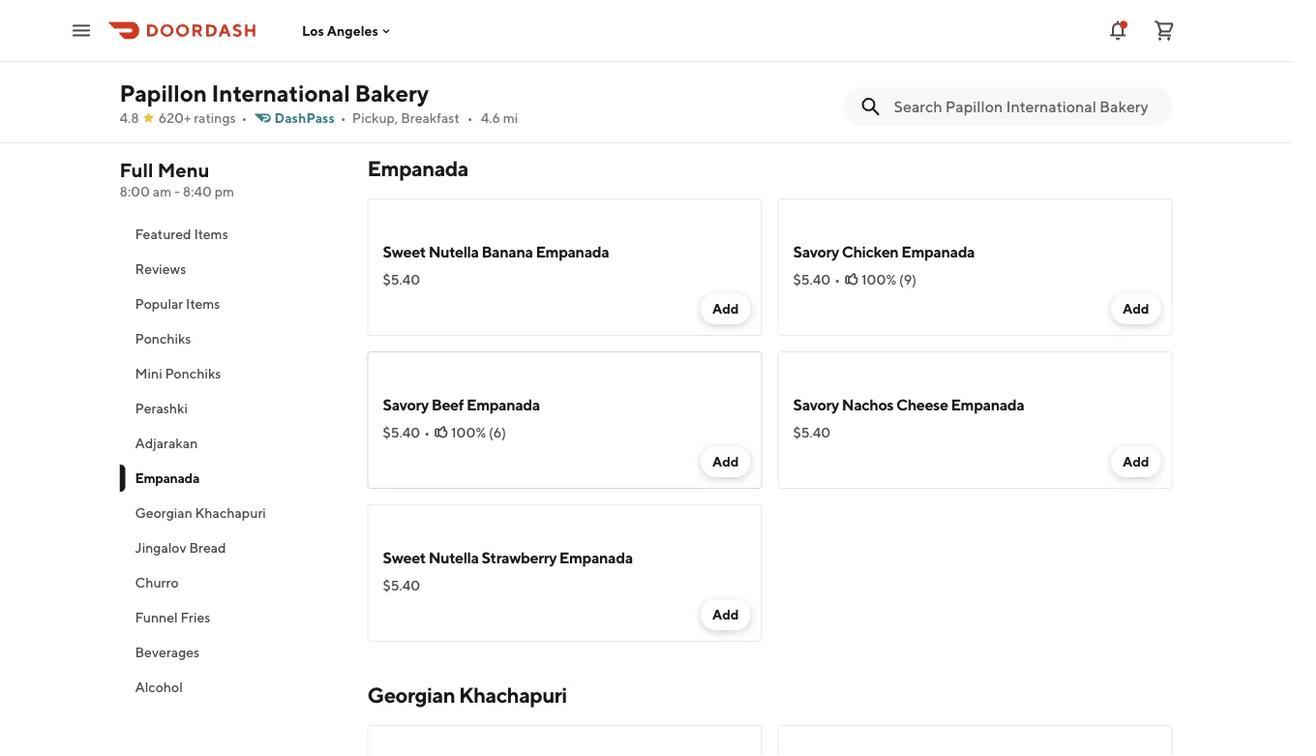 Task type: vqa. For each thing, say whether or not it's contained in the screenshot.
100% (9)
yes



Task type: describe. For each thing, give the bounding box(es) containing it.
add for savory chicken empanada
[[1123, 301, 1150, 317]]

dashpass •
[[274, 110, 346, 126]]

$16.25
[[383, 61, 424, 76]]

beverages button
[[120, 635, 344, 670]]

churro button
[[120, 565, 344, 600]]

nutella for mini nutella boat freshly baked bread boat with nutella $16.25
[[416, 12, 466, 31]]

alcohol button
[[120, 670, 344, 705]]

boat
[[510, 37, 539, 53]]

savory chicken empanada
[[794, 243, 975, 261]]

papillon international bakery
[[120, 79, 429, 107]]

0 items, open order cart image
[[1153, 19, 1176, 42]]

savory for savory beef empanada
[[383, 396, 429, 414]]

fries
[[181, 610, 210, 626]]

mini nutella boat freshly baked bread boat with nutella $16.25
[[383, 12, 616, 76]]

0 vertical spatial ponchiks
[[135, 331, 191, 347]]

beverages
[[135, 644, 200, 660]]

sweet for sweet nutella banana empanada
[[383, 243, 426, 261]]

full menu 8:00 am - 8:40 pm
[[120, 159, 234, 199]]

1 horizontal spatial georgian
[[367, 683, 455, 708]]

bread
[[472, 37, 508, 53]]

mini ponchiks
[[135, 366, 221, 382]]

pickup, breakfast • 4.6 mi
[[352, 110, 518, 126]]

add for savory beef empanada
[[713, 454, 739, 470]]

pm
[[215, 183, 234, 199]]

boat for bread
[[881, 37, 911, 53]]

beef
[[432, 396, 464, 414]]

popular items button
[[120, 287, 344, 321]]

nutella inside the nutella bread boat with strawberries and banana toppings $19.39
[[794, 37, 839, 53]]

funnel fries
[[135, 610, 210, 626]]

featured items
[[135, 226, 228, 242]]

100% for beef
[[451, 425, 486, 441]]

jingalov
[[135, 540, 187, 556]]

add button for savory beef empanada
[[701, 446, 751, 477]]

savory for savory nachos cheese empanada
[[794, 396, 839, 414]]

nutella for sweet nutella strawberry empanada
[[429, 549, 479, 567]]

0 horizontal spatial banana
[[482, 243, 533, 261]]

620+ ratings •
[[158, 110, 247, 126]]

8:00
[[120, 183, 150, 199]]

alcohol
[[135, 679, 183, 695]]

items for featured items
[[194, 226, 228, 242]]

los angeles
[[302, 23, 378, 38]]

$19.39
[[794, 61, 834, 76]]

georgian khachapuri button
[[120, 496, 344, 531]]

popular
[[135, 296, 183, 312]]

reviews button
[[120, 252, 344, 287]]

banana inside the nutella bread boat with strawberries and banana toppings $19.39
[[1049, 37, 1096, 53]]

international
[[212, 79, 350, 107]]

$5.40 for savory nachos cheese empanada
[[794, 425, 831, 441]]

sweet for sweet nutella strawberry empanada
[[383, 549, 426, 567]]

pickup,
[[352, 110, 398, 126]]

am
[[153, 183, 172, 199]]

boat for nutella
[[469, 12, 502, 31]]

adjarakan
[[135, 435, 198, 451]]

toppings
[[1098, 37, 1154, 53]]

georgian inside button
[[135, 505, 192, 521]]

nachos
[[842, 396, 894, 414]]

(6)
[[489, 425, 506, 441]]

(9)
[[900, 272, 917, 288]]



Task type: locate. For each thing, give the bounding box(es) containing it.
0 horizontal spatial 100%
[[451, 425, 486, 441]]

add button for savory nachos cheese empanada
[[1112, 446, 1161, 477]]

add for savory nachos cheese empanada
[[1123, 454, 1150, 470]]

4.6
[[481, 110, 501, 126]]

1 vertical spatial banana
[[482, 243, 533, 261]]

1 vertical spatial bread
[[189, 540, 226, 556]]

add for sweet nutella strawberry empanada
[[713, 607, 739, 623]]

nutella
[[416, 12, 466, 31], [571, 37, 616, 53], [794, 37, 839, 53], [429, 243, 479, 261], [429, 549, 479, 567]]

add button for savory chicken empanada
[[1112, 293, 1161, 324]]

0 vertical spatial georgian
[[135, 505, 192, 521]]

georgian khachapuri inside georgian khachapuri button
[[135, 505, 266, 521]]

1 vertical spatial georgian
[[367, 683, 455, 708]]

nutella for sweet nutella banana empanada
[[429, 243, 479, 261]]

angeles
[[327, 23, 378, 38]]

popular items
[[135, 296, 220, 312]]

sweet
[[383, 243, 426, 261], [383, 549, 426, 567]]

adjarakan button
[[120, 426, 344, 461]]

bread for nutella
[[842, 37, 879, 53]]

and
[[1023, 37, 1046, 53]]

1 sweet from the top
[[383, 243, 426, 261]]

bread inside 'button'
[[189, 540, 226, 556]]

los angeles button
[[302, 23, 394, 38]]

papillon
[[120, 79, 207, 107]]

• left 100% (9)
[[835, 272, 841, 288]]

mi
[[503, 110, 518, 126]]

menu
[[158, 159, 210, 182]]

$5.40 •
[[794, 272, 841, 288], [383, 425, 430, 441]]

Item Search search field
[[894, 96, 1158, 117]]

add button for sweet nutella banana empanada
[[701, 293, 751, 324]]

2 sweet from the top
[[383, 549, 426, 567]]

georgian
[[135, 505, 192, 521], [367, 683, 455, 708]]

0 vertical spatial boat
[[469, 12, 502, 31]]

0 vertical spatial items
[[194, 226, 228, 242]]

0 horizontal spatial georgian khachapuri
[[135, 505, 266, 521]]

1 horizontal spatial banana
[[1049, 37, 1096, 53]]

1 vertical spatial mini
[[135, 366, 162, 382]]

0 vertical spatial $5.40 •
[[794, 272, 841, 288]]

strawberries
[[943, 37, 1021, 53]]

savory for savory chicken empanada
[[794, 243, 839, 261]]

1 horizontal spatial $5.40 •
[[794, 272, 841, 288]]

1 vertical spatial $5.40 •
[[383, 425, 430, 441]]

khachapuri inside button
[[195, 505, 266, 521]]

items
[[194, 226, 228, 242], [186, 296, 220, 312]]

breakfast
[[401, 110, 460, 126]]

1 vertical spatial 100%
[[451, 425, 486, 441]]

mini inside button
[[135, 366, 162, 382]]

$5.40 • for savory beef empanada
[[383, 425, 430, 441]]

jingalov bread button
[[120, 531, 344, 565]]

with inside the nutella bread boat with strawberries and banana toppings $19.39
[[913, 37, 940, 53]]

ponchiks
[[135, 331, 191, 347], [165, 366, 221, 382]]

full
[[120, 159, 154, 182]]

0 vertical spatial bread
[[842, 37, 879, 53]]

items inside featured items button
[[194, 226, 228, 242]]

mini for nutella
[[383, 12, 413, 31]]

savory left beef
[[383, 396, 429, 414]]

100% (6)
[[451, 425, 506, 441]]

• left pickup,
[[341, 110, 346, 126]]

620+
[[158, 110, 191, 126]]

notification bell image
[[1107, 19, 1130, 42]]

0 horizontal spatial mini
[[135, 366, 162, 382]]

1 vertical spatial ponchiks
[[165, 366, 221, 382]]

$5.40 • for savory chicken empanada
[[794, 272, 841, 288]]

1 vertical spatial boat
[[881, 37, 911, 53]]

nutella bread boat with strawberries and banana toppings $19.39
[[794, 37, 1154, 76]]

savory beef empanada
[[383, 396, 540, 414]]

dashpass
[[274, 110, 335, 126]]

0 vertical spatial georgian khachapuri
[[135, 505, 266, 521]]

1 horizontal spatial georgian khachapuri
[[367, 683, 567, 708]]

with inside mini nutella boat freshly baked bread boat with nutella $16.25
[[542, 37, 568, 53]]

banana
[[1049, 37, 1096, 53], [482, 243, 533, 261]]

jingalov bread
[[135, 540, 226, 556]]

0 vertical spatial banana
[[1049, 37, 1096, 53]]

0 horizontal spatial bread
[[189, 540, 226, 556]]

freshly
[[383, 37, 428, 53]]

savory left nachos at right
[[794, 396, 839, 414]]

1 horizontal spatial bread
[[842, 37, 879, 53]]

reviews
[[135, 261, 186, 277]]

1 horizontal spatial mini
[[383, 12, 413, 31]]

savory left chicken
[[794, 243, 839, 261]]

• right ratings
[[242, 110, 247, 126]]

los
[[302, 23, 324, 38]]

strawberry
[[482, 549, 557, 567]]

$5.40 • left 100% (9)
[[794, 272, 841, 288]]

0 vertical spatial 100%
[[862, 272, 897, 288]]

0 horizontal spatial with
[[542, 37, 568, 53]]

1 vertical spatial sweet
[[383, 549, 426, 567]]

-
[[174, 183, 180, 199]]

with
[[542, 37, 568, 53], [913, 37, 940, 53]]

churro
[[135, 575, 179, 591]]

featured
[[135, 226, 191, 242]]

100% for chicken
[[862, 272, 897, 288]]

items inside 'popular items' button
[[186, 296, 220, 312]]

0 vertical spatial khachapuri
[[195, 505, 266, 521]]

$5.40
[[383, 272, 421, 288], [794, 272, 831, 288], [383, 425, 421, 441], [794, 425, 831, 441], [383, 578, 421, 594]]

100% (9)
[[862, 272, 917, 288]]

1 horizontal spatial 100%
[[862, 272, 897, 288]]

ratings
[[194, 110, 236, 126]]

perashki button
[[120, 391, 344, 426]]

100% down savory beef empanada
[[451, 425, 486, 441]]

2 with from the left
[[913, 37, 940, 53]]

baked
[[431, 37, 469, 53]]

sweet nutella banana empanada
[[383, 243, 609, 261]]

0 vertical spatial sweet
[[383, 243, 426, 261]]

mini
[[383, 12, 413, 31], [135, 366, 162, 382]]

boat left strawberries
[[881, 37, 911, 53]]

bread for jingalov
[[189, 540, 226, 556]]

mini up perashki
[[135, 366, 162, 382]]

sweet nutella strawberry empanada
[[383, 549, 633, 567]]

cheese
[[897, 396, 949, 414]]

1 with from the left
[[542, 37, 568, 53]]

0 horizontal spatial boat
[[469, 12, 502, 31]]

0 horizontal spatial $5.40 •
[[383, 425, 430, 441]]

open menu image
[[70, 19, 93, 42]]

add for sweet nutella banana empanada
[[713, 301, 739, 317]]

4.8
[[120, 110, 139, 126]]

bread
[[842, 37, 879, 53], [189, 540, 226, 556]]

add button for sweet nutella strawberry empanada
[[701, 599, 751, 630]]

1 vertical spatial khachapuri
[[459, 683, 567, 708]]

bread inside the nutella bread boat with strawberries and banana toppings $19.39
[[842, 37, 879, 53]]

boat up bread
[[469, 12, 502, 31]]

boat inside the nutella bread boat with strawberries and banana toppings $19.39
[[881, 37, 911, 53]]

with left strawberries
[[913, 37, 940, 53]]

• down savory beef empanada
[[424, 425, 430, 441]]

1 horizontal spatial khachapuri
[[459, 683, 567, 708]]

perashki
[[135, 400, 188, 416]]

boat inside mini nutella boat freshly baked bread boat with nutella $16.25
[[469, 12, 502, 31]]

• left "4.6"
[[467, 110, 473, 126]]

0 horizontal spatial georgian
[[135, 505, 192, 521]]

boat
[[469, 12, 502, 31], [881, 37, 911, 53]]

•
[[242, 110, 247, 126], [341, 110, 346, 126], [467, 110, 473, 126], [835, 272, 841, 288], [424, 425, 430, 441]]

0 vertical spatial mini
[[383, 12, 413, 31]]

items right popular
[[186, 296, 220, 312]]

with right boat on the top left of the page
[[542, 37, 568, 53]]

ponchiks up perashki
[[165, 366, 221, 382]]

mini ponchiks button
[[120, 356, 344, 391]]

$5.40 for sweet nutella banana empanada
[[383, 272, 421, 288]]

savory
[[794, 243, 839, 261], [383, 396, 429, 414], [794, 396, 839, 414]]

$5.40 • down savory beef empanada
[[383, 425, 430, 441]]

khachapuri
[[195, 505, 266, 521], [459, 683, 567, 708]]

items for popular items
[[186, 296, 220, 312]]

items up reviews button
[[194, 226, 228, 242]]

ponchiks button
[[120, 321, 344, 356]]

featured items button
[[120, 217, 344, 252]]

empanada
[[367, 156, 469, 181], [536, 243, 609, 261], [902, 243, 975, 261], [467, 396, 540, 414], [951, 396, 1025, 414], [135, 470, 199, 486], [559, 549, 633, 567]]

chicken
[[842, 243, 899, 261]]

1 vertical spatial items
[[186, 296, 220, 312]]

mini inside mini nutella boat freshly baked bread boat with nutella $16.25
[[383, 12, 413, 31]]

mini for ponchiks
[[135, 366, 162, 382]]

add
[[1123, 80, 1150, 96], [713, 301, 739, 317], [1123, 301, 1150, 317], [713, 454, 739, 470], [1123, 454, 1150, 470], [713, 607, 739, 623]]

funnel fries button
[[120, 600, 344, 635]]

funnel
[[135, 610, 178, 626]]

add button
[[1112, 73, 1161, 104], [701, 293, 751, 324], [1112, 293, 1161, 324], [701, 446, 751, 477], [1112, 446, 1161, 477], [701, 599, 751, 630]]

1 vertical spatial georgian khachapuri
[[367, 683, 567, 708]]

0 horizontal spatial khachapuri
[[195, 505, 266, 521]]

bakery
[[355, 79, 429, 107]]

8:40
[[183, 183, 212, 199]]

1 horizontal spatial with
[[913, 37, 940, 53]]

$5.40 for sweet nutella strawberry empanada
[[383, 578, 421, 594]]

100%
[[862, 272, 897, 288], [451, 425, 486, 441]]

100% down savory chicken empanada
[[862, 272, 897, 288]]

1 horizontal spatial boat
[[881, 37, 911, 53]]

georgian khachapuri
[[135, 505, 266, 521], [367, 683, 567, 708]]

savory nachos cheese empanada
[[794, 396, 1025, 414]]

mini up the 'freshly'
[[383, 12, 413, 31]]

ponchiks down popular
[[135, 331, 191, 347]]



